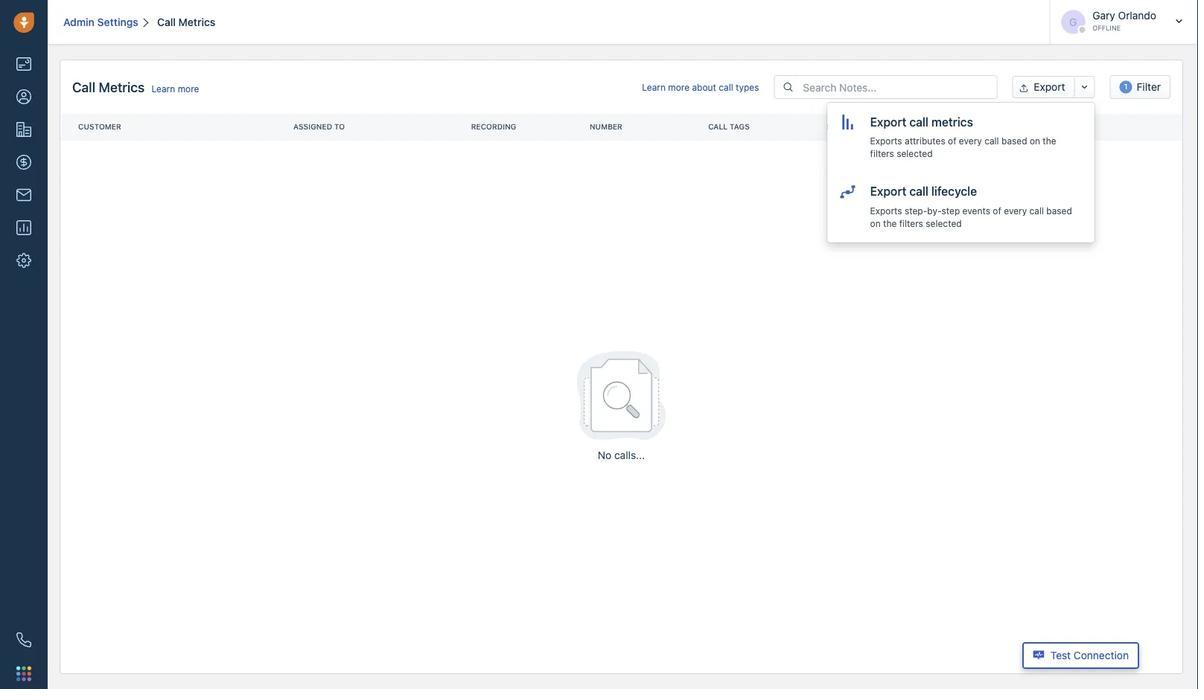 Task type: locate. For each thing, give the bounding box(es) containing it.
1 vertical spatial every
[[1004, 205, 1027, 216]]

the inside "export call lifecycle exports step-by-step events of every call based on the filters selected"
[[884, 218, 897, 229]]

exports inside "export call lifecycle exports step-by-step events of every call based on the filters selected"
[[871, 205, 903, 216]]

call time
[[946, 122, 986, 131]]

call for call metrics learn more
[[72, 79, 95, 95]]

call up customer
[[72, 79, 95, 95]]

0 horizontal spatial filters
[[871, 148, 895, 159]]

1 vertical spatial on
[[871, 218, 881, 229]]

step-
[[905, 205, 928, 216]]

of right events
[[993, 205, 1002, 216]]

1 horizontal spatial based
[[1047, 205, 1073, 216]]

learn inside call metrics learn more
[[152, 84, 175, 94]]

based inside "export call lifecycle exports step-by-step events of every call based on the filters selected"
[[1047, 205, 1073, 216]]

export right upload 2 icon
[[1034, 81, 1066, 93]]

test
[[1051, 650, 1071, 662]]

calls...
[[615, 449, 645, 462]]

learn more about call types
[[642, 82, 759, 93]]

of
[[948, 136, 957, 146], [993, 205, 1002, 216]]

customer
[[78, 122, 121, 131]]

phone element
[[9, 626, 39, 656]]

no calls...
[[598, 449, 645, 462]]

call metrics link
[[157, 16, 216, 28]]

call metrics learn more
[[72, 79, 199, 95]]

more left about
[[668, 82, 690, 93]]

gary
[[1093, 9, 1116, 22]]

1 exports from the top
[[871, 136, 903, 146]]

filters
[[871, 148, 895, 159], [900, 218, 924, 229]]

0 vertical spatial call
[[157, 16, 176, 28]]

selected down step at the right of page
[[926, 218, 962, 229]]

call for call time
[[946, 122, 965, 131]]

learn down call metrics
[[152, 84, 175, 94]]

call left the tags
[[709, 122, 728, 131]]

0 horizontal spatial more
[[178, 84, 199, 94]]

1 horizontal spatial on
[[1030, 136, 1041, 146]]

0 vertical spatial every
[[959, 136, 982, 146]]

2 exports from the top
[[871, 205, 903, 216]]

about
[[692, 82, 717, 93]]

1
[[1125, 82, 1128, 91]]

learn
[[642, 82, 666, 93], [152, 84, 175, 94]]

call metrics
[[157, 16, 216, 28]]

1 vertical spatial exports
[[871, 205, 903, 216]]

call
[[719, 82, 734, 93], [910, 115, 929, 129], [985, 136, 999, 146], [910, 185, 929, 199], [1030, 205, 1044, 216]]

1 horizontal spatial of
[[993, 205, 1002, 216]]

1 vertical spatial call
[[72, 79, 95, 95]]

1 horizontal spatial call
[[946, 122, 965, 131]]

step
[[942, 205, 960, 216]]

every
[[959, 136, 982, 146], [1004, 205, 1027, 216]]

filters down step-
[[900, 218, 924, 229]]

metrics up customer
[[99, 79, 145, 95]]

time
[[967, 122, 986, 131]]

0 horizontal spatial learn
[[152, 84, 175, 94]]

gary orlando offline
[[1093, 9, 1157, 32]]

orlando
[[1119, 9, 1157, 22]]

1 vertical spatial based
[[1047, 205, 1073, 216]]

0 horizontal spatial metrics
[[99, 79, 145, 95]]

0 horizontal spatial the
[[884, 218, 897, 229]]

every inside "export call lifecycle exports step-by-step events of every call based on the filters selected"
[[1004, 205, 1027, 216]]

no calls... image
[[577, 351, 666, 441]]

0 horizontal spatial on
[[871, 218, 881, 229]]

1 vertical spatial the
[[884, 218, 897, 229]]

export call metrics exports attributes of every call based on the filters selected
[[871, 115, 1057, 159]]

0 horizontal spatial every
[[959, 136, 982, 146]]

export
[[1034, 81, 1066, 93], [871, 115, 907, 129], [871, 185, 907, 199]]

0 vertical spatial the
[[1043, 136, 1057, 146]]

1 vertical spatial selected
[[926, 218, 962, 229]]

of inside the export call metrics exports attributes of every call based on the filters selected
[[948, 136, 957, 146]]

1 vertical spatial of
[[993, 205, 1002, 216]]

1 horizontal spatial call
[[157, 16, 176, 28]]

on inside the export call metrics exports attributes of every call based on the filters selected
[[1030, 136, 1041, 146]]

exports inside the export call metrics exports attributes of every call based on the filters selected
[[871, 136, 903, 146]]

1 vertical spatial export
[[871, 115, 907, 129]]

learn more link
[[152, 84, 199, 94]]

of inside "export call lifecycle exports step-by-step events of every call based on the filters selected"
[[993, 205, 1002, 216]]

export inside the export call metrics exports attributes of every call based on the filters selected
[[871, 115, 907, 129]]

every down the call time
[[959, 136, 982, 146]]

0 horizontal spatial based
[[1002, 136, 1028, 146]]

test connection
[[1051, 650, 1129, 662]]

based
[[1002, 136, 1028, 146], [1047, 205, 1073, 216]]

1 vertical spatial filters
[[900, 218, 924, 229]]

more
[[668, 82, 690, 93], [178, 84, 199, 94]]

connection
[[1074, 650, 1129, 662]]

1 call from the left
[[709, 122, 728, 131]]

call up attributes
[[910, 115, 929, 129]]

learn left about
[[642, 82, 666, 93]]

filters down duration
[[871, 148, 895, 159]]

export for export call lifecycle
[[871, 185, 907, 199]]

the
[[1043, 136, 1057, 146], [884, 218, 897, 229]]

no
[[598, 449, 612, 462]]

call down time in the top of the page
[[985, 136, 999, 146]]

of down metrics
[[948, 136, 957, 146]]

call left time in the top of the page
[[946, 122, 965, 131]]

0 vertical spatial filters
[[871, 148, 895, 159]]

2 vertical spatial export
[[871, 185, 907, 199]]

more down call metrics
[[178, 84, 199, 94]]

1 horizontal spatial more
[[668, 82, 690, 93]]

0 vertical spatial metrics
[[179, 16, 216, 28]]

on
[[1030, 136, 1041, 146], [871, 218, 881, 229]]

assigned
[[293, 122, 332, 131]]

phone image
[[16, 633, 31, 648]]

call right settings
[[157, 16, 176, 28]]

1 horizontal spatial the
[[1043, 136, 1057, 146]]

exports for export call lifecycle
[[871, 205, 903, 216]]

exports
[[871, 136, 903, 146], [871, 205, 903, 216]]

selected
[[897, 148, 933, 159], [926, 218, 962, 229]]

0 vertical spatial of
[[948, 136, 957, 146]]

0 vertical spatial selected
[[897, 148, 933, 159]]

metrics up learn more link
[[179, 16, 216, 28]]

0 vertical spatial exports
[[871, 136, 903, 146]]

export up step-
[[871, 185, 907, 199]]

0 vertical spatial on
[[1030, 136, 1041, 146]]

1 horizontal spatial metrics
[[179, 16, 216, 28]]

export down search notes... text box
[[871, 115, 907, 129]]

freshworks switcher image
[[16, 667, 31, 682]]

admin settings link
[[63, 16, 154, 28]]

0 horizontal spatial of
[[948, 136, 957, 146]]

call
[[157, 16, 176, 28], [72, 79, 95, 95]]

1 horizontal spatial every
[[1004, 205, 1027, 216]]

billing
[[827, 122, 857, 131]]

call
[[709, 122, 728, 131], [946, 122, 965, 131]]

2 call from the left
[[946, 122, 965, 131]]

settings
[[97, 16, 138, 28]]

selected inside the export call metrics exports attributes of every call based on the filters selected
[[897, 148, 933, 159]]

1 horizontal spatial filters
[[900, 218, 924, 229]]

exports down duration
[[871, 136, 903, 146]]

the inside the export call metrics exports attributes of every call based on the filters selected
[[1043, 136, 1057, 146]]

selected down attributes
[[897, 148, 933, 159]]

1 vertical spatial metrics
[[99, 79, 145, 95]]

export inside "export call lifecycle exports step-by-step events of every call based on the filters selected"
[[871, 185, 907, 199]]

based inside the export call metrics exports attributes of every call based on the filters selected
[[1002, 136, 1028, 146]]

offline
[[1093, 24, 1121, 32]]

metrics
[[179, 16, 216, 28], [99, 79, 145, 95]]

0 horizontal spatial call
[[72, 79, 95, 95]]

metrics
[[932, 115, 974, 129]]

0 vertical spatial based
[[1002, 136, 1028, 146]]

0 horizontal spatial call
[[709, 122, 728, 131]]

every right events
[[1004, 205, 1027, 216]]

exports left step-
[[871, 205, 903, 216]]



Task type: vqa. For each thing, say whether or not it's contained in the screenshot.
top Exports
yes



Task type: describe. For each thing, give the bounding box(es) containing it.
call for call metrics
[[157, 16, 176, 28]]

0 vertical spatial export
[[1034, 81, 1066, 93]]

lifecycle
[[932, 185, 978, 199]]

call right events
[[1030, 205, 1044, 216]]

on inside "export call lifecycle exports step-by-step events of every call based on the filters selected"
[[871, 218, 881, 229]]

filter
[[1137, 81, 1161, 93]]

export call lifecycle exports step-by-step events of every call based on the filters selected
[[871, 185, 1073, 229]]

call for call tags
[[709, 122, 728, 131]]

tags
[[730, 122, 750, 131]]

selected inside "export call lifecycle exports step-by-step events of every call based on the filters selected"
[[926, 218, 962, 229]]

call left the types at top
[[719, 82, 734, 93]]

number
[[590, 122, 623, 131]]

admin
[[63, 16, 95, 28]]

duration
[[859, 122, 899, 131]]

Search Notes... text field
[[802, 76, 997, 98]]

recording
[[471, 122, 517, 131]]

assigned to
[[293, 122, 345, 131]]

export for export call metrics
[[871, 115, 907, 129]]

exports for export call metrics
[[871, 136, 903, 146]]

attributes
[[905, 136, 946, 146]]

admin settings
[[63, 16, 138, 28]]

metrics for call metrics
[[179, 16, 216, 28]]

1 horizontal spatial learn
[[642, 82, 666, 93]]

every inside the export call metrics exports attributes of every call based on the filters selected
[[959, 136, 982, 146]]

events
[[963, 205, 991, 216]]

g
[[1070, 16, 1077, 28]]

call tags
[[709, 122, 750, 131]]

types
[[736, 82, 759, 93]]

by-
[[928, 205, 942, 216]]

billing duration
[[827, 122, 899, 131]]

to
[[334, 122, 345, 131]]

more inside call metrics learn more
[[178, 84, 199, 94]]

learn more about call types link
[[642, 82, 759, 93]]

upload 2 image
[[1017, 79, 1031, 100]]

filters inside "export call lifecycle exports step-by-step events of every call based on the filters selected"
[[900, 218, 924, 229]]

metrics for call metrics learn more
[[99, 79, 145, 95]]

filters inside the export call metrics exports attributes of every call based on the filters selected
[[871, 148, 895, 159]]

call up step-
[[910, 185, 929, 199]]



